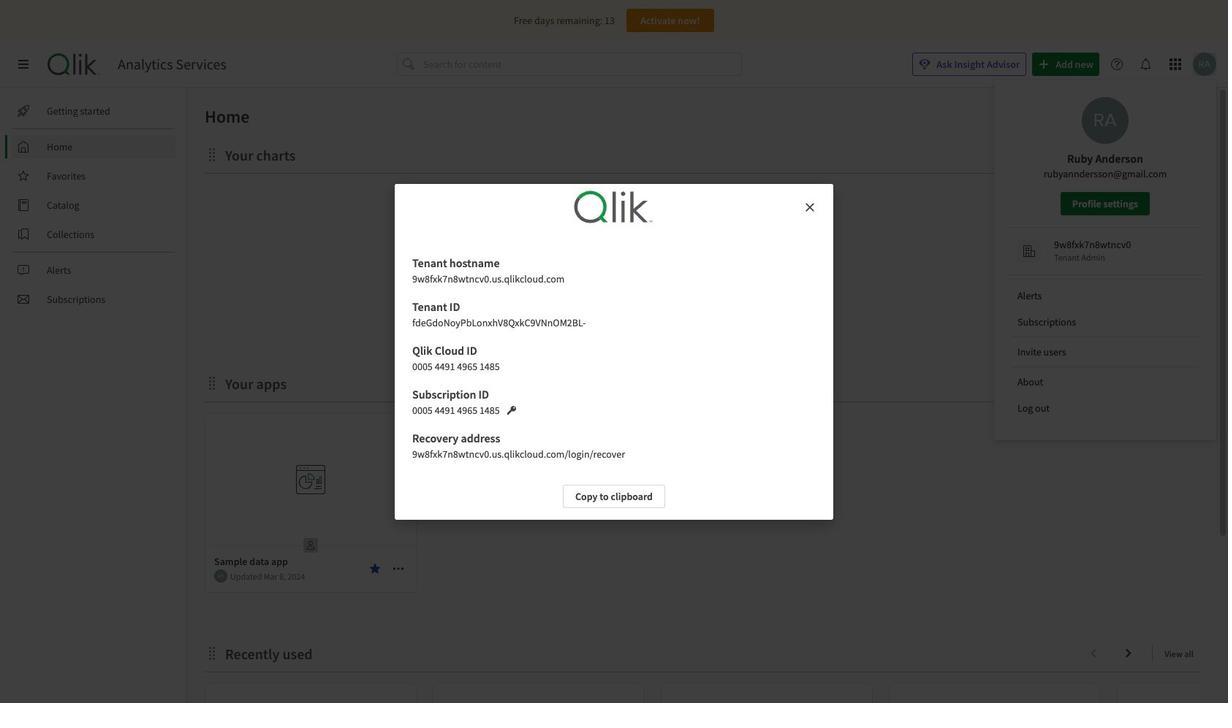 Task type: describe. For each thing, give the bounding box(es) containing it.
0 vertical spatial ruby anderson image
[[1082, 97, 1129, 144]]

analytics services element
[[118, 56, 226, 73]]

navigation pane element
[[0, 94, 186, 317]]

0 vertical spatial move collection image
[[205, 376, 219, 391]]

ruby anderson image
[[1193, 53, 1216, 76]]

ruby anderson element
[[214, 570, 227, 583]]

1 vertical spatial move collection image
[[205, 647, 219, 661]]



Task type: vqa. For each thing, say whether or not it's contained in the screenshot.
do
no



Task type: locate. For each thing, give the bounding box(es) containing it.
0 horizontal spatial ruby anderson image
[[214, 570, 227, 583]]

remove from favorites image
[[369, 564, 381, 575]]

ruby anderson image
[[1082, 97, 1129, 144], [214, 570, 227, 583]]

1 horizontal spatial ruby anderson image
[[1082, 97, 1129, 144]]

close sidebar menu image
[[18, 58, 29, 70]]

1 vertical spatial ruby anderson image
[[214, 570, 227, 583]]

main content
[[181, 88, 1228, 704]]

move collection image
[[205, 147, 219, 162]]

move collection image
[[205, 376, 219, 391], [205, 647, 219, 661]]



